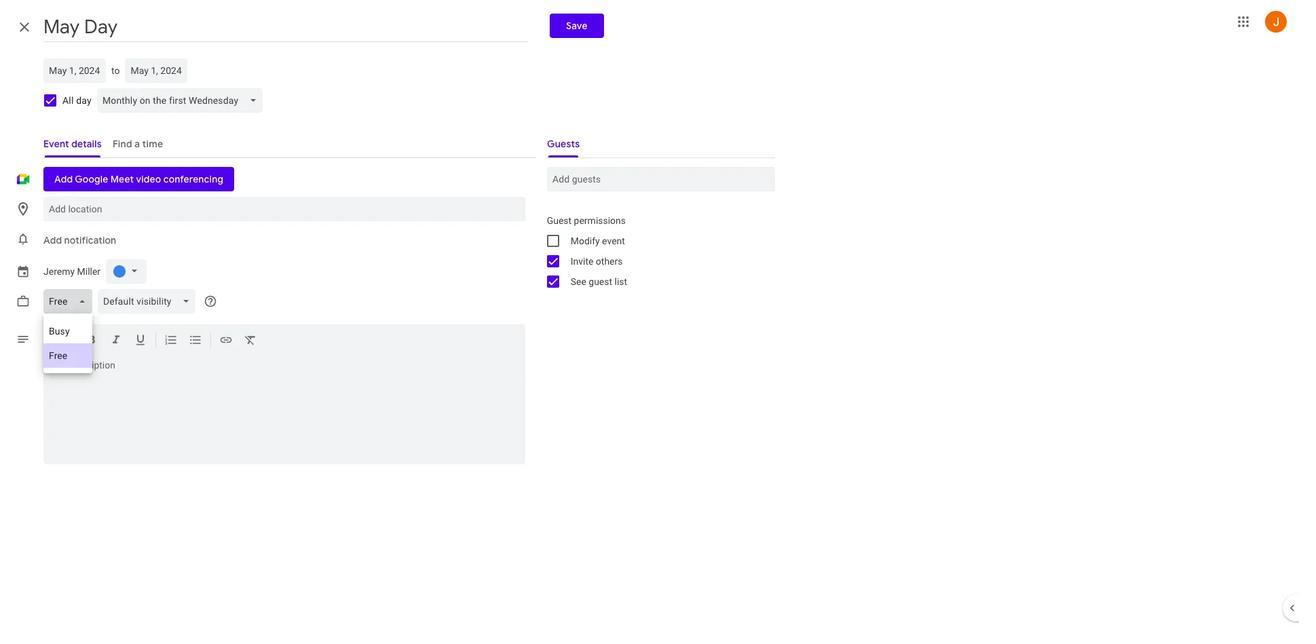 Task type: vqa. For each thing, say whether or not it's contained in the screenshot.
Heading on the top of the page within THE CALENDAR "element"
no



Task type: locate. For each thing, give the bounding box(es) containing it.
guest
[[589, 276, 613, 287]]

see guest list
[[571, 276, 628, 287]]

save button
[[550, 14, 604, 38]]

group
[[536, 211, 775, 292]]

guest
[[547, 215, 572, 226]]

Description text field
[[43, 360, 525, 462]]

jeremy miller
[[43, 266, 101, 277]]

others
[[596, 256, 623, 267]]

formatting options toolbar
[[43, 325, 525, 357]]

remove formatting image
[[244, 333, 257, 349]]

option
[[43, 319, 92, 344], [43, 344, 92, 368]]

Guests text field
[[553, 167, 770, 192]]

to
[[111, 65, 120, 76]]

invite others
[[571, 256, 623, 267]]

insert link image
[[219, 333, 233, 349]]

Location text field
[[49, 197, 520, 221]]

2 option from the top
[[43, 344, 92, 368]]

modify event
[[571, 236, 625, 247]]

bulleted list image
[[189, 333, 202, 349]]

show as list box
[[43, 314, 92, 374]]

End date text field
[[131, 62, 182, 79]]

jeremy
[[43, 266, 75, 277]]

all
[[62, 95, 74, 106]]

see
[[571, 276, 587, 287]]

Start date text field
[[49, 62, 101, 79]]

Title text field
[[43, 12, 528, 42]]

1 option from the top
[[43, 319, 92, 344]]

None field
[[97, 88, 268, 113], [43, 289, 97, 314], [97, 289, 201, 314], [97, 88, 268, 113], [43, 289, 97, 314], [97, 289, 201, 314]]



Task type: describe. For each thing, give the bounding box(es) containing it.
miller
[[77, 266, 101, 277]]

guest permissions
[[547, 215, 626, 226]]

add notification button
[[38, 224, 122, 257]]

event
[[602, 236, 625, 247]]

day
[[76, 95, 92, 106]]

bold image
[[85, 333, 98, 349]]

italic image
[[109, 333, 123, 349]]

list
[[615, 276, 628, 287]]

notification
[[64, 234, 116, 247]]

all day
[[62, 95, 92, 106]]

numbered list image
[[164, 333, 178, 349]]

save
[[567, 20, 588, 32]]

invite
[[571, 256, 594, 267]]

permissions
[[574, 215, 626, 226]]

add
[[43, 234, 62, 247]]

group containing guest permissions
[[536, 211, 775, 292]]

modify
[[571, 236, 600, 247]]

add notification
[[43, 234, 116, 247]]

underline image
[[134, 333, 147, 349]]



